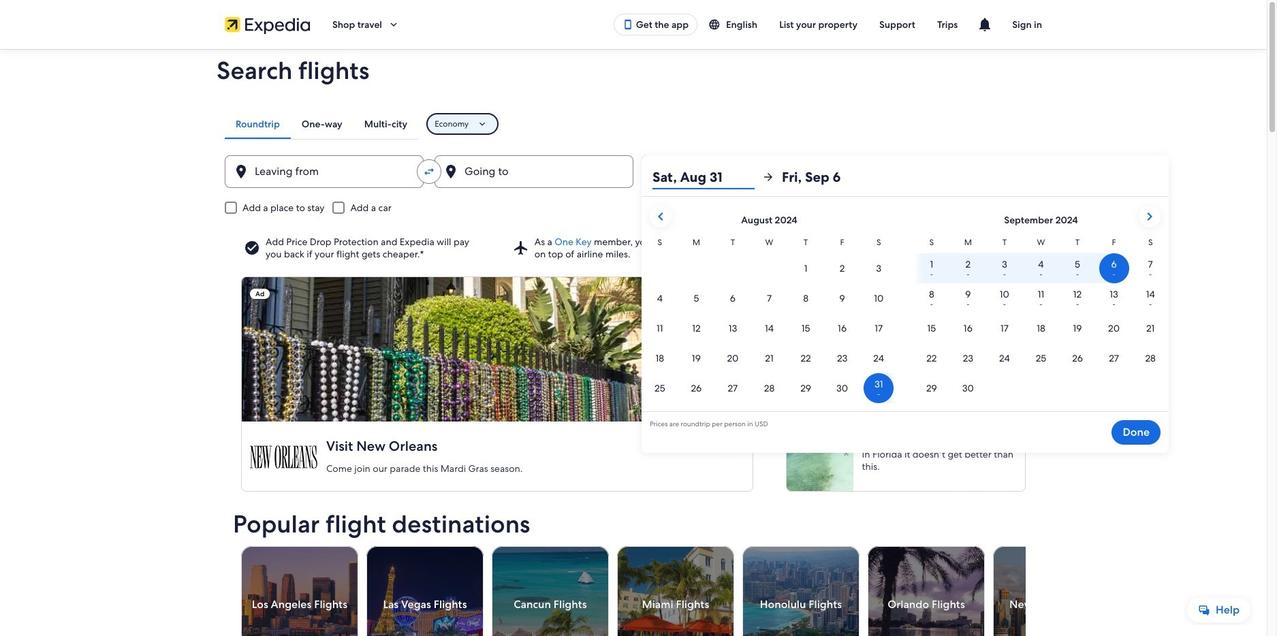 Task type: vqa. For each thing, say whether or not it's contained in the screenshot.
"ORLANDO FLIGHTS" image on the bottom right of the page
yes



Task type: describe. For each thing, give the bounding box(es) containing it.
new york flights image
[[993, 546, 1110, 636]]

cancun flights image
[[492, 546, 609, 636]]

honolulu flights image
[[742, 546, 860, 636]]

previous image
[[233, 597, 249, 613]]

los angeles flights image
[[241, 546, 358, 636]]

las vegas flights image
[[366, 546, 484, 636]]

orlando flights image
[[868, 546, 985, 636]]

small image
[[708, 18, 726, 31]]



Task type: locate. For each thing, give the bounding box(es) containing it.
expedia logo image
[[225, 15, 311, 34]]

miami flights image
[[617, 546, 734, 636]]

main content
[[0, 49, 1267, 636]]

tab list
[[225, 109, 418, 139]]

popular flight destinations region
[[225, 511, 1110, 636]]

shop travel image
[[388, 18, 400, 31]]

download the app button image
[[622, 19, 633, 30]]

next image
[[1018, 597, 1034, 613]]

swap origin and destination values image
[[423, 166, 435, 178]]

next month image
[[1142, 208, 1158, 225]]

previous month image
[[653, 208, 669, 225]]

communication center icon image
[[977, 16, 993, 33]]



